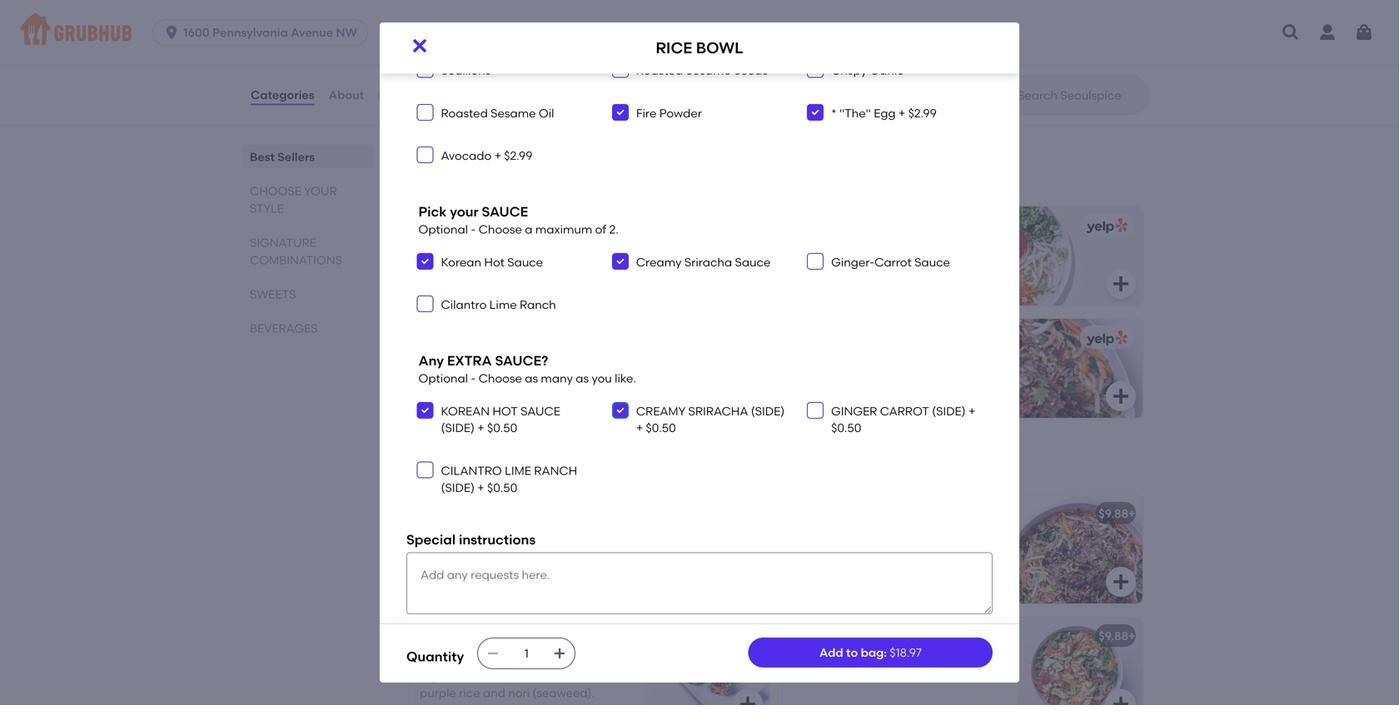 Task type: vqa. For each thing, say whether or not it's contained in the screenshot.
1053 ratings in the bottom of the page
no



Task type: locate. For each thing, give the bounding box(es) containing it.
orders
[[525, 61, 561, 76], [860, 61, 896, 76]]

1 horizontal spatial choose
[[407, 456, 485, 478]]

or down the 'choice'
[[586, 670, 598, 684]]

ginger carrot (side) + $0.50
[[831, 404, 976, 435]]

many down sauce?
[[541, 372, 573, 386]]

sesame for oil
[[491, 106, 536, 120]]

roasted
[[636, 63, 683, 77], [441, 106, 488, 120]]

like. inside 'any extra sauce? optional - choose as many as you like.'
[[615, 372, 636, 386]]

0 horizontal spatial a
[[525, 222, 533, 237]]

of right the 'choice'
[[606, 653, 617, 667]]

your up "korean"
[[450, 204, 479, 220]]

3 optional from the top
[[419, 372, 468, 386]]

(side) inside creamy sriracha (side) + $0.50
[[751, 404, 785, 419]]

klassic button
[[858, 206, 1143, 306]]

optional for pick your sauce
[[419, 222, 468, 237]]

on inside $10 off offer valid on qualifying orders of $50 or more.
[[784, 61, 799, 76]]

1 on from the left
[[484, 61, 499, 76]]

svg image for avocado
[[420, 150, 430, 160]]

optional inside pick your toppings optional - choose as many as you like.
[[419, 31, 468, 45]]

valid left "first"
[[455, 61, 482, 76]]

off inside $10 off offer valid on qualifying orders of $50 or more.
[[744, 41, 759, 55]]

valid inside $10 off offer valid on qualifying orders of $50 or more.
[[755, 61, 782, 76]]

sauce
[[508, 255, 543, 269], [735, 255, 771, 269], [915, 255, 950, 269]]

2 optional from the top
[[419, 222, 468, 237]]

carrots
[[942, 567, 983, 582]]

1 horizontal spatial on
[[784, 61, 799, 76]]

svg image
[[163, 24, 180, 41], [615, 65, 625, 75], [811, 65, 821, 75], [420, 107, 430, 117], [615, 107, 625, 117], [811, 107, 821, 117], [420, 150, 430, 160], [420, 256, 430, 266], [811, 256, 821, 266], [1111, 274, 1131, 294], [420, 406, 430, 416], [811, 406, 821, 416], [420, 465, 430, 475], [1111, 695, 1131, 706]]

1 many from the top
[[541, 31, 573, 45]]

1 vertical spatial sauce
[[521, 404, 561, 419]]

1 vertical spatial your
[[450, 204, 479, 220]]

2 like. from the top
[[615, 372, 636, 386]]

your down korean hot sauce (side)
[[489, 456, 540, 478]]

1 vertical spatial optional
[[419, 222, 468, 237]]

- inside 'any extra sauce? optional - choose as many as you like.'
[[471, 372, 476, 386]]

korean
[[441, 255, 482, 269]]

sesame
[[686, 63, 731, 77], [491, 106, 536, 120]]

choose inside pick your toppings optional - choose as many as you like.
[[479, 31, 522, 45]]

rice
[[656, 39, 692, 57], [422, 363, 450, 378]]

style
[[250, 202, 284, 216], [545, 456, 599, 478]]

1 vertical spatial like.
[[615, 372, 636, 386]]

0 vertical spatial yelp image
[[1084, 218, 1128, 234]]

kale right hearty
[[834, 653, 857, 667]]

0 vertical spatial many
[[541, 31, 573, 45]]

$0.50 down ginger
[[831, 421, 862, 435]]

optional
[[419, 31, 468, 45], [419, 222, 468, 237], [419, 372, 468, 386]]

svg image
[[1281, 22, 1301, 42], [1355, 22, 1375, 42], [410, 36, 430, 56], [420, 65, 430, 75], [615, 256, 625, 266], [420, 299, 430, 309], [813, 386, 833, 406], [1111, 386, 1131, 406], [615, 406, 625, 416], [1111, 572, 1131, 592], [487, 647, 500, 661], [553, 647, 567, 661], [738, 695, 758, 706]]

1 you from the top
[[592, 31, 612, 45]]

and up the (japchae)
[[835, 534, 857, 548]]

2 - from the top
[[471, 222, 476, 237]]

0 horizontal spatial choose your style
[[250, 184, 337, 216]]

0 horizontal spatial valid
[[455, 61, 482, 76]]

0 vertical spatial sauce
[[482, 204, 528, 220]]

0 vertical spatial in
[[844, 584, 854, 599]]

0 vertical spatial purple
[[434, 551, 471, 565]]

or right $50
[[760, 78, 772, 92]]

1 more. from the left
[[438, 78, 470, 92]]

1 vertical spatial in
[[540, 670, 550, 684]]

$2.99 right egg
[[909, 106, 937, 120]]

as
[[525, 31, 538, 45], [576, 31, 589, 45], [525, 372, 538, 386], [576, 372, 589, 386]]

1 vertical spatial a
[[857, 584, 865, 599]]

more. for qualifying
[[774, 78, 807, 92]]

1 vertical spatial your
[[489, 456, 540, 478]]

best for choose your style
[[250, 150, 275, 164]]

valid up $50
[[755, 61, 782, 76]]

0 vertical spatial pick
[[419, 12, 447, 28]]

of inside $5 off offer valid on first orders of $25 or more.
[[564, 61, 575, 76]]

0 vertical spatial like.
[[615, 31, 636, 45]]

1 vertical spatial + $0.50
[[475, 481, 517, 495]]

rice for rice bowl
[[656, 39, 692, 57]]

style right lime
[[545, 456, 599, 478]]

delicious down tossed
[[868, 584, 918, 599]]

valid for $5 off
[[455, 61, 482, 76]]

2 orders from the left
[[860, 61, 896, 76]]

1 promo image from the left
[[623, 54, 684, 115]]

noodles
[[793, 551, 838, 565]]

on for qualifying
[[784, 61, 799, 76]]

with
[[916, 567, 940, 582]]

0 horizontal spatial choose
[[250, 184, 301, 198]]

orders inside $5 off offer valid on first orders of $25 or more.
[[525, 61, 561, 76]]

1 vertical spatial kale
[[834, 653, 857, 667]]

roasted sesame oil
[[441, 106, 554, 120]]

pick for pick your toppings
[[419, 12, 447, 28]]

perfectly
[[420, 534, 469, 548]]

2 more. from the left
[[774, 78, 807, 92]]

(side) right the carrot
[[932, 404, 966, 419]]

a left maximum
[[525, 222, 533, 237]]

optional down any at the left
[[419, 372, 468, 386]]

of left $25
[[564, 61, 575, 76]]

2 vertical spatial optional
[[419, 372, 468, 386]]

1 vertical spatial purple
[[420, 687, 456, 701]]

like. inside pick your toppings optional - choose as many as you like.
[[615, 31, 636, 45]]

2 choose from the top
[[479, 222, 522, 237]]

+ $0.50 down hot
[[475, 421, 517, 435]]

purple
[[434, 551, 471, 565], [420, 687, 456, 701]]

1 horizontal spatial promo image
[[923, 54, 984, 115]]

egg
[[874, 106, 896, 120]]

offer inside $10 off offer valid on qualifying orders of $50 or more.
[[723, 61, 752, 76]]

3 sauce from the left
[[915, 255, 950, 269]]

many inside 'any extra sauce? optional - choose as many as you like.'
[[541, 372, 573, 386]]

(side) down korean
[[441, 421, 475, 435]]

1 vertical spatial $2.99
[[504, 149, 533, 163]]

$10 off offer valid on qualifying orders of $50 or more.
[[723, 41, 896, 92]]

1 vertical spatial you
[[592, 372, 612, 386]]

reviews button
[[377, 65, 425, 125]]

1 horizontal spatial style
[[545, 456, 599, 478]]

your inside pick your sauce optional - choose a maximum of 2.
[[450, 204, 479, 220]]

roasted sesame seeds
[[636, 63, 768, 77]]

best down categories button
[[250, 150, 275, 164]]

choose for sauce
[[479, 222, 522, 237]]

0 horizontal spatial sauce
[[508, 255, 543, 269]]

rice.
[[474, 551, 498, 565]]

choose up hot
[[479, 222, 522, 237]]

0 horizontal spatial sesame
[[491, 106, 536, 120]]

1 horizontal spatial sesame
[[686, 63, 731, 77]]

rice up korean
[[422, 363, 450, 378]]

sauce for ginger-carrot sauce
[[915, 255, 950, 269]]

roasted for roasted sesame oil
[[441, 106, 488, 120]]

of left 2.
[[595, 222, 607, 237]]

creamy
[[636, 255, 682, 269]]

promo image for offer valid on qualifying orders of $50 or more.
[[923, 54, 984, 115]]

- up "korean"
[[471, 222, 476, 237]]

qualifying
[[802, 61, 857, 76]]

grade
[[550, 534, 584, 548]]

- inside pick your toppings optional - choose as many as you like.
[[471, 31, 476, 45]]

you inside 'any extra sauce? optional - choose as many as you like.'
[[592, 372, 612, 386]]

1 horizontal spatial white
[[587, 534, 618, 548]]

(side)
[[751, 404, 785, 419], [932, 404, 966, 419], [441, 421, 475, 435], [441, 481, 475, 495]]

gluten-
[[913, 534, 954, 548]]

choose inside 'any extra sauce? optional - choose as many as you like.'
[[479, 372, 522, 386]]

you
[[592, 31, 612, 45], [592, 372, 612, 386]]

pick for pick your sauce
[[419, 204, 447, 220]]

svg image for ginger-carrot sauce
[[811, 256, 821, 266]]

on inside $5 off offer valid on first orders of $25 or more.
[[484, 61, 499, 76]]

3 choose from the top
[[479, 372, 522, 386]]

rice up roasted sesame seeds
[[656, 39, 692, 57]]

+ inside ginger carrot (side) + $0.50
[[969, 404, 976, 419]]

choose down sauce?
[[479, 372, 522, 386]]

1 vertical spatial white
[[553, 670, 583, 684]]

delicious
[[860, 534, 910, 548], [868, 584, 918, 599]]

sesame for seeds
[[686, 63, 731, 77]]

offer inside $5 off offer valid on first orders of $25 or more.
[[423, 61, 452, 76]]

(side) inside cilantro lime ranch (side)
[[441, 481, 475, 495]]

$2.99 down roasted sesame oil on the top of the page
[[504, 149, 533, 163]]

+ $0.50 down lime
[[475, 481, 517, 495]]

beverages
[[250, 322, 318, 336]]

1 vertical spatial rice
[[422, 363, 450, 378]]

+ $0.50 for korean
[[475, 421, 517, 435]]

1 vertical spatial sesame
[[491, 106, 536, 120]]

3 - from the top
[[471, 372, 476, 386]]

2 off from the left
[[744, 41, 759, 55]]

sauce right "carrot"
[[915, 255, 950, 269]]

hot
[[493, 404, 518, 419]]

your for sauce
[[450, 204, 479, 220]]

yelp image inside klassic button
[[1084, 218, 1128, 234]]

1 horizontal spatial off
[[744, 41, 759, 55]]

in inside korean-style burrito!  your choice of ingredients wrapped in white or purple rice and nori (seaweed).
[[540, 670, 550, 684]]

hearty
[[793, 653, 831, 667]]

- inside pick your sauce optional - choose a maximum of 2.
[[471, 222, 476, 237]]

- up scallions
[[471, 31, 476, 45]]

sauce right hot
[[508, 255, 543, 269]]

0 vertical spatial rice
[[656, 39, 692, 57]]

special
[[407, 532, 456, 548]]

svg image for roasted sesame seeds
[[615, 65, 625, 75]]

and left crisp
[[860, 653, 883, 667]]

2 valid from the left
[[755, 61, 782, 76]]

orders inside $10 off offer valid on qualifying orders of $50 or more.
[[860, 61, 896, 76]]

on left "first"
[[484, 61, 499, 76]]

a down starch,
[[857, 584, 865, 599]]

sauce for your
[[482, 204, 528, 220]]

1 vertical spatial many
[[541, 372, 573, 386]]

on left the qualifying
[[784, 61, 799, 76]]

0 horizontal spatial your
[[304, 184, 337, 198]]

you inside pick your toppings optional - choose as many as you like.
[[592, 31, 612, 45]]

white right grade
[[587, 534, 618, 548]]

choice
[[565, 653, 603, 667]]

1 + $0.50 from the top
[[475, 421, 517, 435]]

rice inside rice bowl $9.88 +
[[422, 363, 450, 378]]

1 offer from the left
[[423, 61, 452, 76]]

2 vertical spatial choose
[[479, 372, 522, 386]]

choose your style up signature
[[250, 184, 337, 216]]

0 horizontal spatial white
[[553, 670, 583, 684]]

about
[[329, 88, 364, 102]]

1 horizontal spatial in
[[844, 584, 854, 599]]

signature combinations
[[250, 236, 342, 267]]

scallions
[[441, 63, 491, 77]]

1 horizontal spatial a
[[857, 584, 865, 599]]

tossed
[[876, 567, 913, 582]]

sauce
[[482, 204, 528, 220], [521, 404, 561, 419]]

sesame left oil
[[491, 106, 536, 120]]

fire powder
[[636, 106, 702, 120]]

0 vertical spatial style
[[250, 202, 284, 216]]

2 horizontal spatial sauce
[[915, 255, 950, 269]]

1 pick from the top
[[419, 12, 447, 28]]

more. for first
[[438, 78, 470, 92]]

sauce inside korean hot sauce (side)
[[521, 404, 561, 419]]

pick
[[419, 12, 447, 28], [419, 204, 447, 220]]

sauce up hot
[[482, 204, 528, 220]]

0 vertical spatial kale
[[818, 584, 842, 599]]

(side) down cilantro
[[441, 481, 475, 495]]

many
[[541, 31, 573, 45], [541, 372, 573, 386]]

1 optional from the top
[[419, 31, 468, 45]]

ranch
[[534, 464, 577, 478]]

or down 'special'
[[420, 551, 431, 565]]

many down toppings
[[541, 31, 573, 45]]

off for $5 off
[[439, 41, 455, 55]]

0 vertical spatial choose your style
[[250, 184, 337, 216]]

best sellers
[[250, 150, 315, 164], [407, 154, 507, 175]]

1 horizontal spatial sauce
[[735, 255, 771, 269]]

off for $10 off
[[744, 41, 759, 55]]

- for sauce
[[471, 222, 476, 237]]

orders right "first"
[[525, 61, 561, 76]]

style up signature
[[250, 202, 284, 216]]

0 vertical spatial optional
[[419, 31, 468, 45]]

main navigation navigation
[[0, 0, 1399, 65]]

2 promo image from the left
[[923, 54, 984, 115]]

rice
[[459, 687, 480, 701]]

noodles image
[[1018, 496, 1143, 604]]

purple inside 'perfectly cooked sushi-grade white or purple rice.'
[[434, 551, 471, 565]]

your for toppings
[[450, 12, 479, 28]]

of left $50
[[723, 78, 734, 92]]

many inside pick your toppings optional - choose as many as you like.
[[541, 31, 573, 45]]

your up signature
[[304, 184, 337, 198]]

- down extra
[[471, 372, 476, 386]]

or inside korean-style burrito!  your choice of ingredients wrapped in white or purple rice and nori (seaweed).
[[586, 670, 598, 684]]

rice bowl $9.88 +
[[422, 363, 489, 397]]

kale up the "sesame"
[[818, 584, 842, 599]]

1 horizontal spatial orders
[[860, 61, 896, 76]]

(side) right sriracha at the bottom of the page
[[751, 404, 785, 419]]

delicious up the (japchae)
[[860, 534, 910, 548]]

1 horizontal spatial choose your style
[[407, 456, 599, 478]]

2 offer from the left
[[723, 61, 752, 76]]

more. inside $5 off offer valid on first orders of $25 or more.
[[438, 78, 470, 92]]

choose inside pick your sauce optional - choose a maximum of 2.
[[479, 222, 522, 237]]

bowl right any at the left
[[453, 363, 489, 378]]

offer for $10
[[723, 61, 752, 76]]

choose down toppings
[[479, 31, 522, 45]]

2 your from the top
[[450, 204, 479, 220]]

optional inside 'any extra sauce? optional - choose as many as you like.'
[[419, 372, 468, 386]]

$0.50 inside ginger carrot (side) + $0.50
[[831, 421, 862, 435]]

like. for pick your toppings
[[615, 31, 636, 45]]

soy-
[[920, 584, 944, 599]]

0 horizontal spatial rice
[[422, 363, 450, 378]]

0 horizontal spatial promo image
[[623, 54, 684, 115]]

1 - from the top
[[471, 31, 476, 45]]

klassic
[[870, 251, 920, 265]]

$9.88 +
[[1099, 507, 1136, 521], [726, 629, 763, 643], [1099, 629, 1136, 643]]

choose your style
[[250, 184, 337, 216], [407, 456, 599, 478]]

sellers down details
[[449, 154, 507, 175]]

see
[[423, 111, 444, 125]]

your inside pick your toppings optional - choose as many as you like.
[[450, 12, 479, 28]]

sriracha
[[689, 404, 748, 419]]

1 horizontal spatial rice
[[656, 39, 692, 57]]

best
[[250, 150, 275, 164], [407, 154, 445, 175], [430, 490, 451, 502]]

2 vertical spatial -
[[471, 372, 476, 386]]

in down starch,
[[844, 584, 854, 599]]

0 vertical spatial -
[[471, 31, 476, 45]]

off right $10
[[744, 41, 759, 55]]

2 many from the top
[[541, 372, 573, 386]]

1 vertical spatial yelp image
[[1084, 331, 1128, 346]]

0 horizontal spatial off
[[439, 41, 455, 55]]

1 valid from the left
[[455, 61, 482, 76]]

0 vertical spatial your
[[304, 184, 337, 198]]

1 vertical spatial pick
[[419, 204, 447, 220]]

valid for $10 off
[[755, 61, 782, 76]]

of inside korean-style burrito!  your choice of ingredients wrapped in white or purple rice and nori (seaweed).
[[606, 653, 617, 667]]

off inside $5 off offer valid on first orders of $25 or more.
[[439, 41, 455, 55]]

optional inside pick your sauce optional - choose a maximum of 2.
[[419, 222, 468, 237]]

(japchae)
[[840, 551, 896, 565]]

offer up $50
[[723, 61, 752, 76]]

best sellers down categories button
[[250, 150, 315, 164]]

promo image
[[623, 54, 684, 115], [923, 54, 984, 115]]

pick inside pick your sauce optional - choose a maximum of 2.
[[419, 204, 447, 220]]

perfectly cooked sushi-grade white or purple rice.
[[420, 534, 618, 565]]

bowl inside rice bowl $9.88 +
[[453, 363, 489, 378]]

1 your from the top
[[450, 12, 479, 28]]

svg image inside 1600 pennsylvania avenue nw button
[[163, 24, 180, 41]]

2 sauce from the left
[[735, 255, 771, 269]]

2 pick from the top
[[419, 204, 447, 220]]

1 vertical spatial style
[[545, 456, 599, 478]]

(side) inside ginger carrot (side) + $0.50
[[932, 404, 966, 419]]

0 horizontal spatial sellers
[[278, 150, 315, 164]]

sauce right hot
[[521, 404, 561, 419]]

more. inside $10 off offer valid on qualifying orders of $50 or more.
[[774, 78, 807, 92]]

1 horizontal spatial bowl
[[696, 39, 744, 57]]

sauce inside pick your sauce optional - choose a maximum of 2.
[[482, 204, 528, 220]]

2 on from the left
[[784, 61, 799, 76]]

2 + $0.50 from the top
[[475, 481, 517, 495]]

kale
[[818, 584, 842, 599], [834, 653, 857, 667]]

0 horizontal spatial style
[[250, 202, 284, 216]]

yelp image
[[1084, 218, 1128, 234], [1084, 331, 1128, 346]]

off right $5
[[439, 41, 455, 55]]

made
[[899, 551, 933, 565]]

"the"
[[840, 106, 871, 120]]

0 horizontal spatial bowl
[[453, 363, 489, 378]]

white up (seaweed).
[[553, 670, 583, 684]]

0 vertical spatial your
[[450, 12, 479, 28]]

a inside pick your sauce optional - choose a maximum of 2.
[[525, 222, 533, 237]]

$0.50 down hot
[[487, 421, 517, 435]]

1 horizontal spatial $2.99
[[909, 106, 937, 120]]

or up the "see"
[[423, 78, 435, 92]]

in inside chewy and delicious gluten-free noodles (japchae) made from sweet potato starch, tossed with carrots and kale in a delicious soy-garlic- sesame marinade.
[[844, 584, 854, 599]]

0 vertical spatial + $0.50
[[475, 421, 517, 435]]

1 vertical spatial choose
[[479, 222, 522, 237]]

many for sauce?
[[541, 372, 573, 386]]

0 vertical spatial you
[[592, 31, 612, 45]]

choose up signature
[[250, 184, 301, 198]]

orders up * "the" egg + $2.99
[[860, 61, 896, 76]]

1 vertical spatial choose your style
[[407, 456, 599, 478]]

sesame down rice bowl
[[686, 63, 731, 77]]

1 like. from the top
[[615, 31, 636, 45]]

sauce right sriracha
[[735, 255, 771, 269]]

bowl
[[696, 39, 744, 57], [453, 363, 489, 378]]

0 horizontal spatial orders
[[525, 61, 561, 76]]

sriracha
[[685, 255, 732, 269]]

1 vertical spatial -
[[471, 222, 476, 237]]

more.
[[438, 78, 470, 92], [774, 78, 807, 92]]

1 horizontal spatial valid
[[755, 61, 782, 76]]

more. down scallions
[[438, 78, 470, 92]]

Search Seoulspice search field
[[1016, 87, 1144, 103]]

you for pick your toppings
[[592, 31, 612, 45]]

choose your style up seller
[[407, 456, 599, 478]]

korean hot sauce (side)
[[441, 404, 561, 435]]

0 vertical spatial bowl
[[696, 39, 744, 57]]

pick inside pick your toppings optional - choose as many as you like.
[[419, 12, 447, 28]]

off
[[439, 41, 455, 55], [744, 41, 759, 55]]

optional up "korean"
[[419, 222, 468, 237]]

best sellers down see details button on the left top of page
[[407, 154, 507, 175]]

1 off from the left
[[439, 41, 455, 55]]

0 vertical spatial sesame
[[686, 63, 731, 77]]

optional up scallions
[[419, 31, 468, 45]]

$2.99
[[909, 106, 937, 120], [504, 149, 533, 163]]

style inside choose your style
[[250, 202, 284, 216]]

on
[[484, 61, 499, 76], [784, 61, 799, 76]]

offer down $5
[[423, 61, 452, 76]]

more. down the qualifying
[[774, 78, 807, 92]]

0 vertical spatial choose
[[250, 184, 301, 198]]

0 horizontal spatial more.
[[438, 78, 470, 92]]

0 vertical spatial a
[[525, 222, 533, 237]]

0 vertical spatial choose
[[479, 31, 522, 45]]

salad image
[[1018, 618, 1143, 706]]

choose
[[250, 184, 301, 198], [407, 456, 485, 478]]

0 vertical spatial roasted
[[636, 63, 683, 77]]

white inside korean-style burrito!  your choice of ingredients wrapped in white or purple rice and nori (seaweed).
[[553, 670, 583, 684]]

svg image for crispy garlic
[[811, 65, 821, 75]]

best left seller
[[430, 490, 451, 502]]

valid inside $5 off offer valid on first orders of $25 or more.
[[455, 61, 482, 76]]

sellers down categories button
[[278, 150, 315, 164]]

your inside choose your style
[[304, 184, 337, 198]]

$9.88 + for hearty kale and crisp iceberg lettuce.
[[1099, 629, 1136, 643]]

1 horizontal spatial roasted
[[636, 63, 683, 77]]

in down your
[[540, 670, 550, 684]]

pick up $5
[[419, 12, 447, 28]]

1 horizontal spatial offer
[[723, 61, 752, 76]]

+
[[899, 106, 906, 120], [494, 149, 501, 163], [452, 383, 459, 397], [969, 404, 976, 419], [478, 421, 485, 435], [636, 421, 643, 435], [478, 481, 485, 495], [1129, 507, 1136, 521], [756, 629, 763, 643], [1129, 629, 1136, 643]]

your up scallions
[[450, 12, 479, 28]]

1 choose from the top
[[479, 31, 522, 45]]

offer for $5
[[423, 61, 452, 76]]

1 yelp image from the top
[[1084, 218, 1128, 234]]

purple down ingredients
[[420, 687, 456, 701]]

and down wrapped
[[483, 687, 506, 701]]

0 horizontal spatial on
[[484, 61, 499, 76]]

pick up "korean"
[[419, 204, 447, 220]]

bowl up roasted sesame seeds
[[696, 39, 744, 57]]

purple down perfectly
[[434, 551, 471, 565]]

orders for qualifying
[[860, 61, 896, 76]]

1 vertical spatial roasted
[[441, 106, 488, 120]]

1 orders from the left
[[525, 61, 561, 76]]

1 horizontal spatial more.
[[774, 78, 807, 92]]

choose up best seller
[[407, 456, 485, 478]]

ginger
[[831, 404, 877, 419]]

of inside pick your sauce optional - choose a maximum of 2.
[[595, 222, 607, 237]]

0 horizontal spatial roasted
[[441, 106, 488, 120]]

2 you from the top
[[592, 372, 612, 386]]

0 vertical spatial white
[[587, 534, 618, 548]]

svg image for ginger carrot (side)
[[811, 406, 821, 416]]

0 horizontal spatial offer
[[423, 61, 452, 76]]

best for perfectly cooked sushi-grade white or purple rice.
[[430, 490, 451, 502]]

1 sauce from the left
[[508, 255, 543, 269]]

$0.50 down the creamy
[[646, 421, 676, 435]]

creamy sriracha (side) + $0.50
[[636, 404, 785, 435]]

1 vertical spatial bowl
[[453, 363, 489, 378]]

0 horizontal spatial in
[[540, 670, 550, 684]]



Task type: describe. For each thing, give the bounding box(es) containing it.
burrito!
[[494, 653, 535, 667]]

$25
[[578, 61, 598, 76]]

ingredients
[[420, 670, 483, 684]]

first
[[502, 61, 523, 76]]

nori
[[508, 687, 530, 701]]

$9.88 inside rice bowl $9.88 +
[[422, 383, 452, 397]]

optional for any extra sauce?
[[419, 372, 468, 386]]

kale inside chewy and delicious gluten-free noodles (japchae) made from sweet potato starch, tossed with carrots and kale in a delicious soy-garlic- sesame marinade.
[[818, 584, 842, 599]]

$9.88 + for korean-style burrito!  your choice of ingredients wrapped in white or purple rice and nori (seaweed).
[[726, 629, 763, 643]]

ginger-carrot sauce
[[831, 255, 950, 269]]

$10
[[723, 41, 741, 55]]

bowl for rice bowl
[[696, 39, 744, 57]]

svg image for roasted sesame oil
[[420, 107, 430, 117]]

roasted for roasted sesame seeds
[[636, 63, 683, 77]]

avocado + $2.99
[[441, 149, 533, 163]]

see details button
[[423, 103, 486, 133]]

a inside chewy and delicious gluten-free noodles (japchae) made from sweet potato starch, tossed with carrots and kale in a delicious soy-garlic- sesame marinade.
[[857, 584, 865, 599]]

any
[[419, 353, 444, 369]]

sweets
[[250, 287, 296, 302]]

marinade.
[[840, 601, 898, 615]]

promo image for offer valid on first orders of $25 or more.
[[623, 54, 684, 115]]

salad
[[793, 629, 833, 643]]

cilantro
[[441, 464, 502, 478]]

orders for first
[[525, 61, 561, 76]]

$50
[[737, 78, 757, 92]]

cilantro lime ranch (side)
[[441, 464, 577, 495]]

0 horizontal spatial best sellers
[[250, 150, 315, 164]]

garlic-
[[944, 584, 981, 599]]

svg image for * "the" egg
[[811, 107, 821, 117]]

2 yelp image from the top
[[1084, 331, 1128, 346]]

and inside korean-style burrito!  your choice of ingredients wrapped in white or purple rice and nori (seaweed).
[[483, 687, 506, 701]]

korean
[[441, 404, 490, 419]]

- for toppings
[[471, 31, 476, 45]]

svg image for cilantro lime ranch (side)
[[420, 465, 430, 475]]

nw
[[336, 25, 357, 40]]

signature
[[250, 236, 316, 250]]

1600 pennsylvania avenue nw
[[183, 25, 357, 40]]

lettuce.
[[793, 670, 836, 684]]

kale inside hearty kale and crisp iceberg lettuce.
[[834, 653, 857, 667]]

$9.88 for salad image on the right
[[1099, 629, 1129, 643]]

$5
[[423, 41, 436, 55]]

about button
[[328, 65, 365, 125]]

$5 off offer valid on first orders of $25 or more.
[[423, 41, 598, 92]]

2.
[[609, 222, 619, 237]]

crispy
[[831, 63, 867, 77]]

korean-style burrito!  your choice of ingredients wrapped in white or purple rice and nori (seaweed).
[[420, 653, 617, 701]]

cooked
[[472, 534, 514, 548]]

avocado
[[441, 149, 492, 163]]

categories button
[[250, 65, 315, 125]]

on for first
[[484, 61, 499, 76]]

* "the" egg + $2.99
[[831, 106, 937, 120]]

svg image for fire powder
[[615, 107, 625, 117]]

1 horizontal spatial your
[[489, 456, 540, 478]]

wrapped
[[486, 670, 537, 684]]

+ inside creamy sriracha (side) + $0.50
[[636, 421, 643, 435]]

purple inside korean-style burrito!  your choice of ingredients wrapped in white or purple rice and nori (seaweed).
[[420, 687, 456, 701]]

best down the "see"
[[407, 154, 445, 175]]

1 horizontal spatial sellers
[[449, 154, 507, 175]]

your
[[537, 653, 562, 667]]

from
[[935, 551, 962, 565]]

bowl for rice bowl $9.88 +
[[453, 363, 489, 378]]

$0.50 inside creamy sriracha (side) + $0.50
[[646, 421, 676, 435]]

carrot
[[875, 255, 912, 269]]

sauce for hot
[[521, 404, 561, 419]]

0 vertical spatial $2.99
[[909, 106, 937, 120]]

white inside 'perfectly cooked sushi-grade white or purple rice.'
[[587, 534, 618, 548]]

+ $0.50 for cilantro
[[475, 481, 517, 495]]

carrot
[[880, 404, 929, 419]]

$9.88 for 'korrito' image
[[726, 629, 756, 643]]

cilantro
[[441, 298, 487, 312]]

many for toppings
[[541, 31, 573, 45]]

choose inside choose your style
[[250, 184, 301, 198]]

svg image for 1600 pennsylvania avenue nw
[[163, 24, 180, 41]]

rice for rice bowl $9.88 +
[[422, 363, 450, 378]]

Input item quantity number field
[[508, 639, 545, 669]]

1 vertical spatial choose
[[407, 456, 485, 478]]

0 horizontal spatial $2.99
[[504, 149, 533, 163]]

seeds
[[734, 63, 768, 77]]

0 vertical spatial delicious
[[860, 534, 910, 548]]

free
[[954, 534, 976, 548]]

korean-
[[420, 653, 465, 667]]

$9.88 for noodles image
[[1099, 507, 1129, 521]]

special instructions
[[407, 532, 536, 548]]

svg image for korean hot sauce
[[420, 256, 430, 266]]

+ inside rice bowl $9.88 +
[[452, 383, 459, 397]]

(side) inside korean hot sauce (side)
[[441, 421, 475, 435]]

choose for toppings
[[479, 31, 522, 45]]

ginger-
[[831, 255, 875, 269]]

rice bowl image
[[645, 496, 770, 604]]

or inside $5 off offer valid on first orders of $25 or more.
[[423, 78, 435, 92]]

chewy
[[793, 534, 832, 548]]

creamy sriracha sauce
[[636, 255, 771, 269]]

oil
[[539, 106, 554, 120]]

- for sauce?
[[471, 372, 476, 386]]

or inside 'perfectly cooked sushi-grade white or purple rice.'
[[420, 551, 431, 565]]

1 vertical spatial delicious
[[868, 584, 918, 599]]

1 horizontal spatial best sellers
[[407, 154, 507, 175]]

sauce for korean hot sauce
[[508, 255, 543, 269]]

or inside $10 off offer valid on qualifying orders of $50 or more.
[[760, 78, 772, 92]]

sesame
[[793, 601, 837, 615]]

categories
[[251, 88, 315, 102]]

and inside hearty kale and crisp iceberg lettuce.
[[860, 653, 883, 667]]

and down the potato
[[793, 584, 816, 599]]

svg image for korean hot sauce (side)
[[420, 406, 430, 416]]

$0.50 down lime
[[487, 481, 517, 495]]

optional for pick your toppings
[[419, 31, 468, 45]]

hot
[[484, 255, 505, 269]]

best seller
[[430, 490, 481, 502]]

you for any extra sauce?
[[592, 372, 612, 386]]

any extra sauce? optional - choose as many as you like.
[[419, 353, 636, 386]]

pennsylvania
[[212, 25, 288, 40]]

iceberg
[[916, 653, 959, 667]]

garlic
[[870, 63, 904, 77]]

sauce?
[[495, 353, 548, 369]]

rice bowl
[[656, 39, 744, 57]]

cilantro lime ranch
[[441, 298, 556, 312]]

sauce for creamy sriracha sauce
[[735, 255, 771, 269]]

combinations
[[250, 253, 342, 267]]

of inside $10 off offer valid on qualifying orders of $50 or more.
[[723, 78, 734, 92]]

like. for any extra sauce?
[[615, 372, 636, 386]]

*
[[831, 106, 837, 120]]

korrito image
[[645, 618, 770, 706]]

extra
[[447, 353, 492, 369]]

sweet
[[965, 551, 998, 565]]

sushi-
[[517, 534, 550, 548]]

choose for sauce?
[[479, 372, 522, 386]]

avenue
[[291, 25, 333, 40]]

hearty kale and crisp iceberg lettuce.
[[793, 653, 959, 684]]

instructions
[[459, 532, 536, 548]]

see details
[[423, 111, 486, 125]]

Special instructions text field
[[407, 553, 993, 615]]

(seaweed).
[[533, 687, 595, 701]]

fire
[[636, 106, 657, 120]]

powder
[[660, 106, 702, 120]]

quantity
[[407, 649, 464, 665]]

crispy garlic
[[831, 63, 904, 77]]

lime
[[490, 298, 517, 312]]



